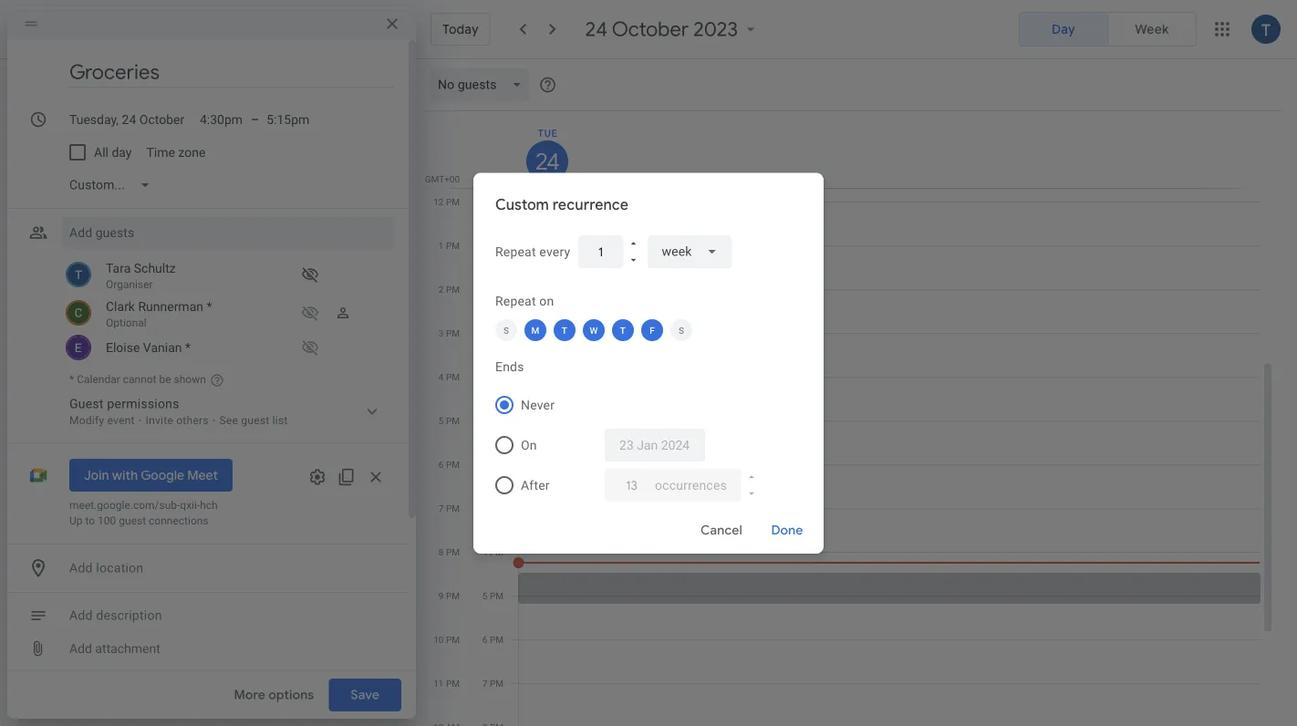 Task type: locate. For each thing, give the bounding box(es) containing it.
3 pm
[[439, 328, 460, 339]]

am up ends
[[490, 328, 504, 339]]

6 pm right 10 pm
[[483, 634, 504, 645]]

12
[[434, 196, 444, 207], [478, 371, 488, 382]]

10
[[477, 284, 488, 295], [434, 634, 444, 645]]

0 horizontal spatial 8
[[439, 547, 444, 558]]

2 repeat from the top
[[496, 293, 536, 308]]

s right friday checkbox
[[679, 325, 685, 336]]

0 vertical spatial repeat
[[496, 244, 536, 259]]

am for 11 am
[[490, 328, 504, 339]]

0 horizontal spatial 4
[[439, 371, 444, 382]]

7 up 8 pm
[[439, 503, 444, 514]]

october
[[612, 16, 689, 42]]

t right the m "checkbox"
[[562, 325, 568, 336]]

0 horizontal spatial 7 pm
[[439, 503, 460, 514]]

1 am from the top
[[490, 196, 504, 207]]

2 pm
[[439, 284, 460, 295]]

7 pm right 11 pm
[[483, 678, 504, 689]]

1 s from the left
[[504, 325, 509, 336]]

7 pm
[[439, 503, 460, 514], [483, 678, 504, 689]]

1 vertical spatial 1
[[483, 415, 488, 426]]

0 vertical spatial 5 pm
[[439, 415, 460, 426]]

8 up the 9 pm at the left bottom of the page
[[439, 547, 444, 558]]

0 vertical spatial 5
[[439, 415, 444, 426]]

option group inside custom recurrence dialog
[[488, 385, 802, 505]]

2 s from the left
[[679, 325, 685, 336]]

am up s checkbox
[[490, 284, 504, 295]]

12 pm down gmt+00
[[434, 196, 460, 207]]

1 vertical spatial 8
[[439, 547, 444, 558]]

5 down 3 at the top
[[439, 415, 444, 426]]

1 vertical spatial 7
[[483, 678, 488, 689]]

4 right 8 pm
[[483, 547, 488, 558]]

0 horizontal spatial 11
[[434, 678, 444, 689]]

t
[[562, 325, 568, 336], [621, 325, 626, 336]]

0 horizontal spatial 6
[[439, 459, 444, 470]]

12 left ends
[[478, 371, 488, 382]]

8 am
[[482, 196, 504, 207]]

2
[[439, 284, 444, 295]]

0 vertical spatial 12 pm
[[434, 196, 460, 207]]

1 vertical spatial 9
[[439, 591, 444, 601]]

s for s checkbox
[[504, 325, 509, 336]]

on
[[521, 437, 537, 452]]

1 horizontal spatial *
[[185, 340, 191, 355]]

* left calendar
[[69, 373, 74, 386]]

s inside option
[[679, 325, 685, 336]]

8
[[482, 196, 488, 207], [439, 547, 444, 558]]

option group
[[1019, 12, 1197, 47], [488, 385, 802, 505]]

7 pm up 8 pm
[[439, 503, 460, 514]]

custom
[[496, 195, 549, 213]]

10 up 11 pm
[[434, 634, 444, 645]]

clark runnerman, optional tree item
[[62, 295, 394, 333]]

5 pm down 3 pm
[[439, 415, 460, 426]]

every
[[540, 244, 571, 259]]

pm
[[446, 196, 460, 207], [446, 240, 460, 251], [446, 284, 460, 295], [446, 328, 460, 339], [446, 371, 460, 382], [490, 371, 504, 382], [446, 415, 460, 426], [490, 415, 504, 426], [446, 459, 460, 470], [446, 503, 460, 514], [446, 547, 460, 558], [490, 547, 504, 558], [446, 591, 460, 601], [490, 591, 504, 601], [446, 634, 460, 645], [490, 634, 504, 645], [446, 678, 460, 689], [490, 678, 504, 689]]

1 down 11 am at the left top of page
[[483, 415, 488, 426]]

2 t from the left
[[621, 325, 626, 336]]

be
[[159, 373, 171, 386]]

0 vertical spatial 6 pm
[[439, 459, 460, 470]]

0 vertical spatial 8
[[482, 196, 488, 207]]

0 vertical spatial 1 pm
[[439, 240, 460, 251]]

attachment
[[95, 641, 160, 656]]

am
[[490, 196, 504, 207], [490, 240, 504, 251], [490, 284, 504, 295], [490, 328, 504, 339]]

1 horizontal spatial option group
[[1019, 12, 1197, 47]]

0 horizontal spatial 1
[[439, 240, 444, 251]]

11 for 11 pm
[[434, 678, 444, 689]]

11 left s checkbox
[[477, 328, 488, 339]]

*
[[207, 299, 212, 314], [185, 340, 191, 355], [69, 373, 74, 386]]

s
[[504, 325, 509, 336], [679, 325, 685, 336]]

grid
[[423, 111, 1276, 727]]

1 horizontal spatial 4 pm
[[483, 547, 504, 558]]

6
[[439, 459, 444, 470], [483, 634, 488, 645]]

10 right 2 pm
[[477, 284, 488, 295]]

option group containing day
[[1019, 12, 1197, 47]]

0 horizontal spatial 10
[[434, 634, 444, 645]]

repeat for repeat every
[[496, 244, 536, 259]]

t inside option
[[562, 325, 568, 336]]

* down tara schultz, organiser tree item
[[207, 299, 212, 314]]

1 horizontal spatial t
[[621, 325, 626, 336]]

6 pm up 8 pm
[[439, 459, 460, 470]]

1 horizontal spatial 7 pm
[[483, 678, 504, 689]]

s left m
[[504, 325, 509, 336]]

add attachment button
[[62, 632, 168, 665]]

w
[[590, 325, 598, 336]]

1 vertical spatial option group
[[488, 385, 802, 505]]

0 horizontal spatial 5
[[439, 415, 444, 426]]

0 vertical spatial *
[[207, 299, 212, 314]]

1 horizontal spatial 6 pm
[[483, 634, 504, 645]]

t right w
[[621, 325, 626, 336]]

0 horizontal spatial s
[[504, 325, 509, 336]]

4 pm right 8 pm
[[483, 547, 504, 558]]

1 pm
[[439, 240, 460, 251], [483, 415, 504, 426]]

* inside eloise vanian tree item
[[185, 340, 191, 355]]

* inside clark runnerman * optional
[[207, 299, 212, 314]]

1 vertical spatial *
[[185, 340, 191, 355]]

repeat for repeat on
[[496, 293, 536, 308]]

12 down gmt+00
[[434, 196, 444, 207]]

recurrence
[[553, 195, 629, 213]]

0 horizontal spatial 12
[[434, 196, 444, 207]]

100
[[98, 515, 116, 528]]

4 am from the top
[[490, 328, 504, 339]]

1 vertical spatial 12 pm
[[478, 371, 504, 382]]

s for s option
[[679, 325, 685, 336]]

7
[[439, 503, 444, 514], [483, 678, 488, 689]]

repeat up s checkbox
[[496, 293, 536, 308]]

1 vertical spatial repeat
[[496, 293, 536, 308]]

on
[[540, 293, 554, 308]]

0 vertical spatial 4
[[439, 371, 444, 382]]

option group containing never
[[488, 385, 802, 505]]

0 horizontal spatial *
[[69, 373, 74, 386]]

0 vertical spatial 1
[[439, 240, 444, 251]]

meet.google.com/sub-
[[69, 499, 180, 512]]

t for t option on the left of the page
[[562, 325, 568, 336]]

11 pm
[[434, 678, 460, 689]]

1 horizontal spatial 11
[[477, 328, 488, 339]]

4 pm down 3 pm
[[439, 371, 460, 382]]

1 vertical spatial 4
[[483, 547, 488, 558]]

0 horizontal spatial t
[[562, 325, 568, 336]]

8 left custom at the left top
[[482, 196, 488, 207]]

6 up 8 pm
[[439, 459, 444, 470]]

5 pm right the 9 pm at the left bottom of the page
[[483, 591, 504, 601]]

Week radio
[[1108, 12, 1197, 47]]

11
[[477, 328, 488, 339], [434, 678, 444, 689]]

s inside checkbox
[[504, 325, 509, 336]]

5
[[439, 415, 444, 426], [483, 591, 488, 601]]

9 am
[[482, 240, 504, 251]]

today
[[443, 21, 479, 37]]

eloise vanian *
[[106, 340, 191, 355]]

repeat
[[496, 244, 536, 259], [496, 293, 536, 308]]

2 horizontal spatial *
[[207, 299, 212, 314]]

2 vertical spatial *
[[69, 373, 74, 386]]

1 vertical spatial 10
[[434, 634, 444, 645]]

eloise
[[106, 340, 140, 355]]

0 horizontal spatial 7
[[439, 503, 444, 514]]

9
[[482, 240, 488, 251], [439, 591, 444, 601]]

done button
[[758, 508, 817, 552]]

1 horizontal spatial 12
[[478, 371, 488, 382]]

vanian
[[143, 340, 182, 355]]

0 horizontal spatial option group
[[488, 385, 802, 505]]

1 up 2
[[439, 240, 444, 251]]

join with google meet
[[84, 467, 218, 483]]

1 vertical spatial 12
[[478, 371, 488, 382]]

Wednesday checkbox
[[583, 319, 605, 341]]

9 up 10 am
[[482, 240, 488, 251]]

am down the 8 am
[[490, 240, 504, 251]]

1 vertical spatial 5 pm
[[483, 591, 504, 601]]

am for 9 am
[[490, 240, 504, 251]]

1 t from the left
[[562, 325, 568, 336]]

0 vertical spatial 9
[[482, 240, 488, 251]]

0 vertical spatial option group
[[1019, 12, 1197, 47]]

today button
[[431, 13, 491, 46]]

3 am from the top
[[490, 284, 504, 295]]

Tuesday checkbox
[[554, 319, 576, 341]]

6 right 10 pm
[[483, 634, 488, 645]]

11 down 10 pm
[[434, 678, 444, 689]]

1
[[439, 240, 444, 251], [483, 415, 488, 426]]

jot
[[494, 173, 505, 184]]

7 right 11 pm
[[483, 678, 488, 689]]

1 horizontal spatial 8
[[482, 196, 488, 207]]

meet.google.com/sub-qxii-hch up to 100 guest connections
[[69, 499, 218, 528]]

9 up 10 pm
[[439, 591, 444, 601]]

6 pm
[[439, 459, 460, 470], [483, 634, 504, 645]]

t inside "checkbox"
[[621, 325, 626, 336]]

cannot
[[123, 373, 157, 386]]

None field
[[647, 235, 732, 268]]

0 vertical spatial 11
[[477, 328, 488, 339]]

12 pm down 11 am at the left top of page
[[478, 371, 504, 382]]

4 down 3 at the top
[[439, 371, 444, 382]]

1 horizontal spatial 10
[[477, 284, 488, 295]]

Saturday checkbox
[[671, 319, 693, 341]]

1 vertical spatial 11
[[434, 678, 444, 689]]

1 vertical spatial 5
[[483, 591, 488, 601]]

0 vertical spatial 7 pm
[[439, 503, 460, 514]]

am down jot
[[490, 196, 504, 207]]

1 horizontal spatial s
[[679, 325, 685, 336]]

column header
[[518, 111, 1261, 188]]

4 pm
[[439, 371, 460, 382], [483, 547, 504, 558]]

am for 8 am
[[490, 196, 504, 207]]

1 pm left 9 am
[[439, 240, 460, 251]]

none field inside custom recurrence dialog
[[647, 235, 732, 268]]

0 horizontal spatial 9
[[439, 591, 444, 601]]

1 vertical spatial 6
[[483, 634, 488, 645]]

1 horizontal spatial 5 pm
[[483, 591, 504, 601]]

8 pm
[[439, 547, 460, 558]]

4
[[439, 371, 444, 382], [483, 547, 488, 558]]

12 pm
[[434, 196, 460, 207], [478, 371, 504, 382]]

5 right the 9 pm at the left bottom of the page
[[483, 591, 488, 601]]

2 am from the top
[[490, 240, 504, 251]]

time zone
[[146, 145, 206, 160]]

0 horizontal spatial 4 pm
[[439, 371, 460, 382]]

repeat left every at the left of page
[[496, 244, 536, 259]]

Sunday checkbox
[[496, 319, 517, 341]]

m
[[532, 325, 540, 336]]

1 horizontal spatial 6
[[483, 634, 488, 645]]

1 repeat from the top
[[496, 244, 536, 259]]

calendar
[[77, 373, 120, 386]]

tara schultz organiser
[[106, 261, 176, 291]]

1 vertical spatial 1 pm
[[483, 415, 504, 426]]

eloise vanian tree item
[[62, 333, 394, 362]]

* right vanian
[[185, 340, 191, 355]]

all day
[[94, 145, 132, 160]]

24 october 2023 button
[[578, 16, 768, 42]]

0 vertical spatial 10
[[477, 284, 488, 295]]

1 pm down ends
[[483, 415, 504, 426]]

1 horizontal spatial 12 pm
[[478, 371, 504, 382]]

1 horizontal spatial 9
[[482, 240, 488, 251]]



Task type: describe. For each thing, give the bounding box(es) containing it.
shown
[[174, 373, 206, 386]]

8 for 8 pm
[[439, 547, 444, 558]]

add attachment
[[69, 641, 160, 656]]

tara
[[106, 261, 131, 276]]

11 for 11 am
[[477, 328, 488, 339]]

after
[[521, 478, 550, 493]]

1 vertical spatial 7 pm
[[483, 678, 504, 689]]

schultz
[[134, 261, 176, 276]]

google
[[141, 467, 184, 483]]

up
[[69, 515, 83, 528]]

all
[[94, 145, 109, 160]]

clark
[[106, 299, 135, 314]]

1 vertical spatial 6 pm
[[483, 634, 504, 645]]

f
[[650, 325, 655, 336]]

runnerman
[[138, 299, 204, 314]]

hch
[[200, 499, 218, 512]]

* calendar cannot be shown
[[69, 373, 206, 386]]

optional
[[106, 317, 147, 329]]

custom recurrence
[[496, 195, 629, 213]]

Add title text field
[[69, 58, 394, 86]]

with
[[112, 467, 138, 483]]

9 pm
[[439, 591, 460, 601]]

1 horizontal spatial 5
[[483, 591, 488, 601]]

time
[[146, 145, 175, 160]]

1 horizontal spatial 1
[[483, 415, 488, 426]]

join
[[84, 467, 109, 483]]

add
[[69, 641, 92, 656]]

connections
[[149, 515, 209, 528]]

24 october 2023
[[586, 16, 739, 42]]

qxii-
[[180, 499, 200, 512]]

0 horizontal spatial 12 pm
[[434, 196, 460, 207]]

gmt+00
[[425, 173, 460, 184]]

Occurrence count number field
[[620, 469, 644, 502]]

10 for 10 pm
[[434, 634, 444, 645]]

week
[[1136, 21, 1170, 37]]

join with google meet link
[[69, 459, 233, 492]]

3
[[439, 328, 444, 339]]

day
[[1052, 21, 1076, 37]]

repeat on
[[496, 293, 554, 308]]

guest
[[119, 515, 146, 528]]

never
[[521, 397, 555, 412]]

time zone button
[[139, 136, 213, 169]]

0 vertical spatial 12
[[434, 196, 444, 207]]

to
[[85, 515, 95, 528]]

0 horizontal spatial 5 pm
[[439, 415, 460, 426]]

10 pm
[[434, 634, 460, 645]]

* for clark runnerman * optional
[[207, 299, 212, 314]]

24
[[586, 16, 608, 42]]

Monday checkbox
[[525, 319, 547, 341]]

11 am
[[477, 328, 504, 339]]

custom recurrence dialog
[[474, 173, 824, 554]]

repeat every
[[496, 244, 571, 259]]

day
[[112, 145, 132, 160]]

8 for 8 am
[[482, 196, 488, 207]]

* for eloise vanian *
[[185, 340, 191, 355]]

clark runnerman * optional
[[106, 299, 212, 329]]

cancel
[[701, 522, 743, 538]]

zone
[[178, 145, 206, 160]]

organiser
[[106, 278, 153, 291]]

1 horizontal spatial 7
[[483, 678, 488, 689]]

done
[[772, 522, 804, 538]]

cancel button
[[693, 508, 751, 552]]

10 for 10 am
[[477, 284, 488, 295]]

9 for 9 pm
[[439, 591, 444, 601]]

meet
[[187, 467, 218, 483]]

Weeks to repeat number field
[[593, 235, 609, 268]]

0 horizontal spatial 6 pm
[[439, 459, 460, 470]]

Date on which the recurrence ends text field
[[620, 429, 691, 462]]

ends
[[496, 359, 524, 374]]

guests invited to this event. tree
[[62, 256, 394, 362]]

1 horizontal spatial 4
[[483, 547, 488, 558]]

tara schultz, organiser tree item
[[62, 256, 394, 295]]

grid containing gmt+00
[[423, 111, 1276, 727]]

10 am
[[477, 284, 504, 295]]

to element
[[251, 112, 259, 127]]

1 vertical spatial 4 pm
[[483, 547, 504, 558]]

0 vertical spatial 7
[[439, 503, 444, 514]]

t for t "checkbox"
[[621, 325, 626, 336]]

0 vertical spatial 6
[[439, 459, 444, 470]]

2023
[[694, 16, 739, 42]]

am for 10 am
[[490, 284, 504, 295]]

Friday checkbox
[[642, 319, 664, 341]]

9 for 9 am
[[482, 240, 488, 251]]

Thursday checkbox
[[612, 319, 634, 341]]

Day radio
[[1019, 12, 1109, 47]]

0 vertical spatial 4 pm
[[439, 371, 460, 382]]

0 horizontal spatial 1 pm
[[439, 240, 460, 251]]

–
[[251, 112, 259, 127]]

1 horizontal spatial 1 pm
[[483, 415, 504, 426]]



Task type: vqa. For each thing, say whether or not it's contained in the screenshot.
11
yes



